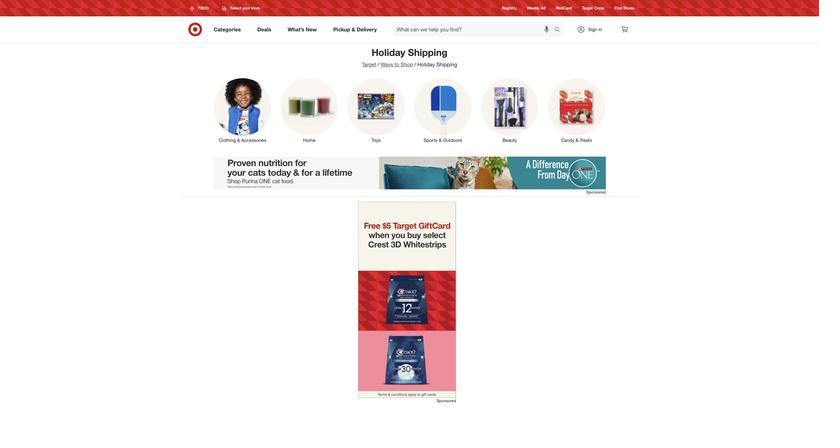 Task type: describe. For each thing, give the bounding box(es) containing it.
target link
[[362, 61, 376, 68]]

pickup & delivery link
[[328, 22, 385, 37]]

& for clothing
[[237, 137, 240, 143]]

deals link
[[252, 22, 280, 37]]

search button
[[551, 22, 567, 38]]

weekly
[[527, 6, 540, 11]]

weekly ad
[[527, 6, 546, 11]]

holiday shipping target / ways to shop / holiday shipping
[[362, 46, 457, 68]]

toys
[[372, 137, 381, 143]]

clothing
[[219, 137, 236, 143]]

sports & outdoors
[[424, 137, 462, 143]]

What can we help you find? suggestions appear below search field
[[393, 22, 556, 37]]

1 vertical spatial advertisement region
[[358, 202, 456, 398]]

what's new link
[[282, 22, 325, 37]]

70820 button
[[186, 2, 215, 14]]

circle
[[594, 6, 604, 11]]

registry link
[[502, 5, 517, 11]]

ad
[[541, 6, 546, 11]]

candy & treats link
[[543, 77, 610, 144]]

1 horizontal spatial holiday
[[417, 61, 435, 68]]

deals
[[257, 26, 271, 33]]

beauty link
[[476, 77, 543, 144]]

redcard
[[556, 6, 572, 11]]

1 vertical spatial shipping
[[436, 61, 457, 68]]

find
[[615, 6, 622, 11]]

registry
[[502, 6, 517, 11]]

sports & outdoors link
[[410, 77, 476, 144]]

categories link
[[208, 22, 249, 37]]

0 vertical spatial advertisement region
[[213, 157, 606, 189]]

home link
[[276, 77, 343, 144]]

1 / from the left
[[378, 61, 379, 68]]

candy & treats
[[561, 137, 592, 143]]

target inside holiday shipping target / ways to shop / holiday shipping
[[362, 61, 376, 68]]



Task type: locate. For each thing, give the bounding box(es) containing it.
candy
[[561, 137, 575, 143]]

holiday
[[372, 46, 405, 58], [417, 61, 435, 68]]

ways to shop link
[[381, 61, 413, 68]]

accessories
[[241, 137, 266, 143]]

select your store button
[[218, 2, 264, 14]]

target left ways
[[362, 61, 376, 68]]

1 horizontal spatial target
[[582, 6, 593, 11]]

0 horizontal spatial holiday
[[372, 46, 405, 58]]

1 horizontal spatial /
[[414, 61, 416, 68]]

ways
[[381, 61, 393, 68]]

beauty
[[503, 137, 517, 143]]

target
[[582, 6, 593, 11], [362, 61, 376, 68]]

& for sports
[[439, 137, 442, 143]]

/ right shop
[[414, 61, 416, 68]]

target left the 'circle'
[[582, 6, 593, 11]]

target circle link
[[582, 5, 604, 11]]

what's new
[[288, 26, 317, 33]]

/
[[378, 61, 379, 68], [414, 61, 416, 68]]

categories
[[214, 26, 241, 33]]

stores
[[623, 6, 635, 11]]

in
[[599, 26, 602, 32]]

0 horizontal spatial /
[[378, 61, 379, 68]]

sign
[[588, 26, 597, 32]]

2 / from the left
[[414, 61, 416, 68]]

sign in
[[588, 26, 602, 32]]

clothing & accessories link
[[209, 77, 276, 144]]

0 vertical spatial target
[[582, 6, 593, 11]]

treats
[[580, 137, 592, 143]]

0 horizontal spatial target
[[362, 61, 376, 68]]

find stores link
[[615, 5, 635, 11]]

& right clothing
[[237, 137, 240, 143]]

1 vertical spatial target
[[362, 61, 376, 68]]

0 vertical spatial holiday
[[372, 46, 405, 58]]

home
[[303, 137, 316, 143]]

1 horizontal spatial sponsored
[[586, 190, 606, 195]]

pickup & delivery
[[333, 26, 377, 33]]

new
[[306, 26, 317, 33]]

&
[[352, 26, 355, 33], [237, 137, 240, 143], [439, 137, 442, 143], [576, 137, 579, 143]]

weekly ad link
[[527, 5, 546, 11]]

select
[[230, 6, 241, 10]]

1 vertical spatial holiday
[[417, 61, 435, 68]]

store
[[251, 6, 260, 10]]

delivery
[[357, 26, 377, 33]]

shop
[[401, 61, 413, 68]]

redcard link
[[556, 5, 572, 11]]

shipping
[[408, 46, 448, 58], [436, 61, 457, 68]]

& right pickup
[[352, 26, 355, 33]]

sign in link
[[572, 22, 612, 37]]

find stores
[[615, 6, 635, 11]]

holiday up ways
[[372, 46, 405, 58]]

holiday right shop
[[417, 61, 435, 68]]

& for pickup
[[352, 26, 355, 33]]

your
[[242, 6, 250, 10]]

target circle
[[582, 6, 604, 11]]

& left treats
[[576, 137, 579, 143]]

toys link
[[343, 77, 410, 144]]

& right sports
[[439, 137, 442, 143]]

1 vertical spatial sponsored
[[437, 398, 456, 403]]

select your store
[[230, 6, 260, 10]]

what's
[[288, 26, 304, 33]]

0 horizontal spatial sponsored
[[437, 398, 456, 403]]

sponsored
[[586, 190, 606, 195], [437, 398, 456, 403]]

/ left ways
[[378, 61, 379, 68]]

& for candy
[[576, 137, 579, 143]]

0 vertical spatial shipping
[[408, 46, 448, 58]]

target inside "link"
[[582, 6, 593, 11]]

clothing & accessories
[[219, 137, 266, 143]]

70820
[[198, 6, 209, 10]]

sports
[[424, 137, 438, 143]]

to
[[395, 61, 399, 68]]

pickup
[[333, 26, 350, 33]]

0 vertical spatial sponsored
[[586, 190, 606, 195]]

advertisement region
[[213, 157, 606, 189], [358, 202, 456, 398]]

outdoors
[[443, 137, 462, 143]]

search
[[551, 27, 567, 33]]



Task type: vqa. For each thing, say whether or not it's contained in the screenshot.
top Sponsored
yes



